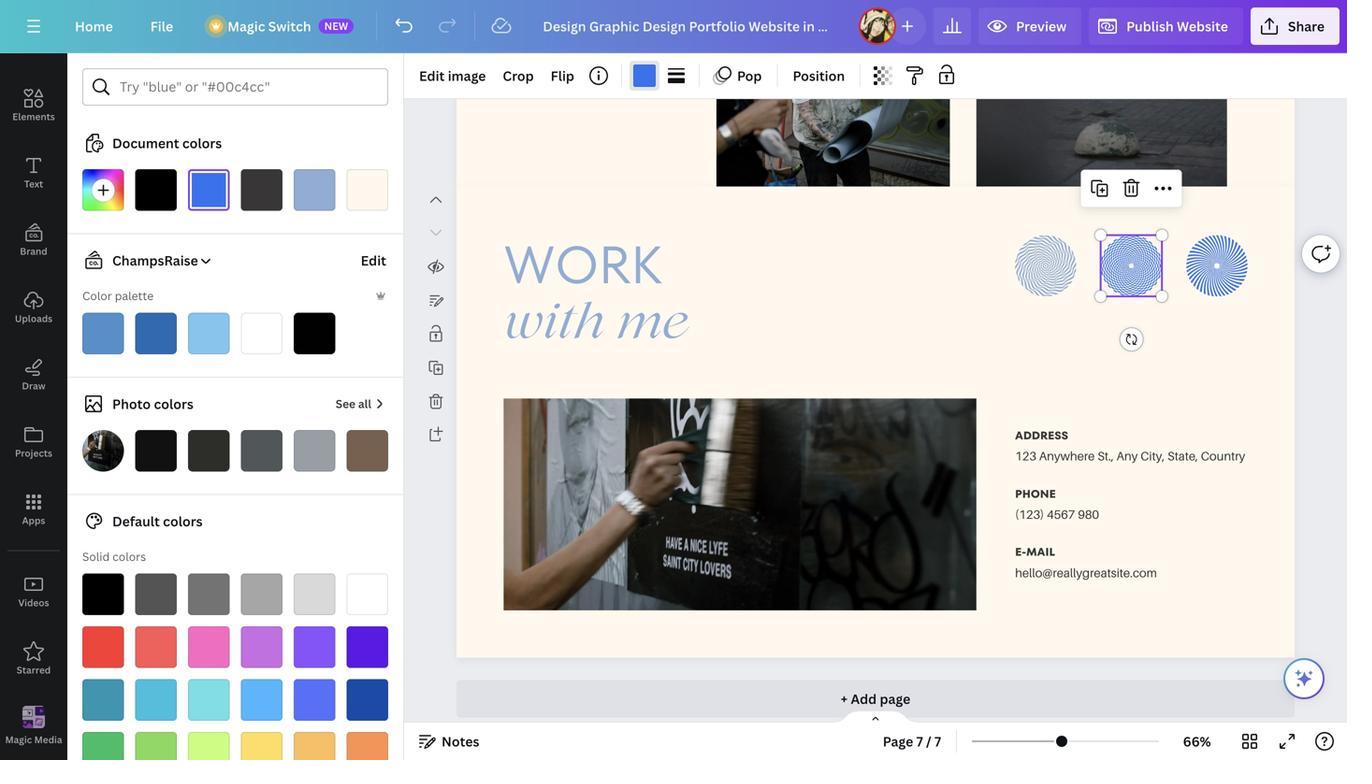 Task type: describe. For each thing, give the bounding box(es) containing it.
palette
[[115, 288, 154, 304]]

st.,
[[1097, 449, 1114, 463]]

share button
[[1251, 7, 1340, 45]]

#8badd6 image
[[294, 169, 335, 211]]

file
[[150, 17, 173, 35]]

yellow #ffde59 image
[[241, 732, 283, 761]]

bright red #ff3131 image
[[82, 627, 124, 668]]

color
[[82, 288, 112, 304]]

123
[[1015, 449, 1036, 463]]

green #00bf63 image
[[82, 732, 124, 761]]

work with me
[[504, 228, 688, 350]]

magic media button
[[0, 693, 67, 761]]

(123)
[[1015, 507, 1044, 522]]

green #00bf63 image
[[82, 732, 124, 761]]

flip button
[[543, 61, 582, 91]]

add a new color image
[[82, 169, 124, 211]]

crop
[[503, 67, 534, 85]]

magenta #cb6ce6 image
[[241, 627, 283, 668]]

crop button
[[495, 61, 541, 91]]

magic for magic switch
[[227, 17, 265, 35]]

#000000 image
[[135, 169, 177, 211]]

gray #a6a6a6 image
[[241, 574, 283, 616]]

main menu bar
[[0, 0, 1347, 53]]

peach #ffbd59 image
[[294, 732, 335, 761]]

solid colors
[[82, 549, 146, 565]]

light gray #d9d9d9 image
[[294, 574, 335, 616]]

edit image
[[419, 67, 486, 85]]

4567
[[1047, 507, 1075, 522]]

new
[[324, 19, 348, 33]]

#2d2e29 image
[[188, 430, 230, 472]]

magic switch
[[227, 17, 311, 35]]

gray #a6a6a6 image
[[241, 574, 283, 616]]

violet #5e17eb image
[[347, 627, 388, 668]]

elements button
[[0, 72, 67, 139]]

text
[[24, 178, 43, 190]]

document colors
[[112, 134, 222, 152]]

edit button
[[359, 242, 388, 279]]

with
[[504, 304, 605, 350]]

anywhere
[[1039, 449, 1095, 463]]

publish website button
[[1089, 7, 1243, 45]]

champsraise
[[112, 252, 198, 269]]

see all
[[336, 396, 371, 412]]

e-
[[1015, 545, 1026, 560]]

champsraise button
[[75, 249, 213, 272]]

#8badd6 image
[[294, 169, 335, 211]]

draw button
[[0, 341, 67, 409]]

yellow #ffde59 image
[[241, 732, 283, 761]]

#ffffff image
[[241, 313, 283, 355]]

apps button
[[0, 476, 67, 543]]

color palette
[[82, 288, 154, 304]]

apps
[[22, 515, 45, 527]]

colors for document colors
[[182, 134, 222, 152]]

white #ffffff image
[[347, 574, 388, 616]]

website
[[1177, 17, 1228, 35]]

all
[[358, 396, 371, 412]]

file button
[[135, 7, 188, 45]]

photo colors
[[112, 395, 193, 413]]

country
[[1201, 449, 1245, 463]]

starred button
[[0, 626, 67, 693]]

#101110 image
[[135, 430, 177, 472]]

media
[[34, 734, 62, 746]]

any
[[1117, 449, 1138, 463]]

see
[[336, 396, 356, 412]]

notes
[[442, 733, 479, 751]]

brand
[[20, 245, 47, 258]]

#166bb5 image
[[135, 313, 177, 355]]

photo
[[112, 395, 151, 413]]

brand button
[[0, 207, 67, 274]]

#2273f3 image
[[633, 65, 656, 87]]

canva assistant image
[[1293, 668, 1315, 690]]

home link
[[60, 7, 128, 45]]

gray #737373 image
[[188, 574, 230, 616]]

phone
[[1015, 486, 1056, 502]]

edit image button
[[412, 61, 493, 91]]

#2d2e29 image
[[188, 430, 230, 472]]

uploads
[[15, 312, 53, 325]]

edit for edit
[[361, 252, 386, 269]]

pop button
[[707, 61, 769, 91]]

elements
[[12, 110, 55, 123]]

#979ea5 image
[[294, 430, 335, 472]]

#979ea5 image
[[294, 430, 335, 472]]

cobalt blue #004aad image
[[347, 680, 388, 721]]

aqua blue #0cc0df image
[[135, 680, 177, 721]]

Design title text field
[[528, 7, 851, 45]]

+ add page
[[841, 690, 910, 708]]

mail
[[1026, 545, 1055, 560]]

home
[[75, 17, 113, 35]]

colors for photo colors
[[154, 395, 193, 413]]



Task type: vqa. For each thing, say whether or not it's contained in the screenshot.
CREAM AND BLACK SIMPLE MINIMALIST ELEGANT WEDDING INVITATION group
no



Task type: locate. For each thing, give the bounding box(es) containing it.
magic inside main menu bar
[[227, 17, 265, 35]]

me
[[617, 304, 688, 350]]

980
[[1078, 507, 1099, 522]]

#4890cd image
[[82, 313, 124, 355], [82, 313, 124, 355]]

magic left the media
[[5, 734, 32, 746]]

#166bb5 image
[[135, 313, 177, 355]]

e-mail hello@reallygreatsite.com
[[1015, 545, 1157, 580]]

#000000 image
[[135, 169, 177, 211]]

lime #c1ff72 image
[[188, 732, 230, 761]]

projects
[[15, 447, 52, 460]]

1 7 from the left
[[916, 733, 923, 751]]

add
[[851, 690, 877, 708]]

#7a604e image
[[347, 430, 388, 472], [347, 430, 388, 472]]

#ffffff image
[[241, 313, 283, 355]]

pink #ff66c4 image
[[188, 627, 230, 668], [188, 627, 230, 668]]

purple #8c52ff image
[[294, 627, 335, 668], [294, 627, 335, 668]]

edit
[[419, 67, 445, 85], [361, 252, 386, 269]]

hello@reallygreatsite.com
[[1015, 566, 1157, 580]]

preview
[[1016, 17, 1067, 35]]

colors for solid colors
[[112, 549, 146, 565]]

/
[[926, 733, 931, 751]]

white #ffffff image
[[347, 574, 388, 616]]

2 7 from the left
[[935, 733, 941, 751]]

black #000000 image
[[82, 574, 124, 616], [82, 574, 124, 616]]

notes button
[[412, 727, 487, 757]]

page 7 / 7 button
[[875, 727, 949, 757]]

0 vertical spatial edit
[[419, 67, 445, 85]]

magic
[[227, 17, 265, 35], [5, 734, 32, 746]]

position
[[793, 67, 845, 85]]

#fff8ed image
[[347, 169, 388, 211], [347, 169, 388, 211]]

design button
[[0, 5, 67, 72]]

side panel tab list
[[0, 5, 67, 761]]

#010101 image
[[294, 313, 335, 355], [294, 313, 335, 355]]

lime #c1ff72 image
[[188, 732, 230, 761]]

+ add page button
[[457, 680, 1295, 718]]

phone (123) 4567 980
[[1015, 486, 1099, 522]]

publish
[[1126, 17, 1174, 35]]

bright red #ff3131 image
[[82, 627, 124, 668]]

videos button
[[0, 558, 67, 626]]

magic media
[[5, 734, 62, 746]]

aqua blue #0cc0df image
[[135, 680, 177, 721]]

light blue #38b6ff image
[[241, 680, 283, 721], [241, 680, 283, 721]]

address
[[1015, 428, 1068, 443]]

design
[[18, 43, 49, 56]]

city,
[[1141, 449, 1165, 463]]

default
[[112, 513, 160, 530]]

peach #ffbd59 image
[[294, 732, 335, 761]]

uploads button
[[0, 274, 67, 341]]

orange #ff914d image
[[347, 732, 388, 761]]

orange #ff914d image
[[347, 732, 388, 761]]

dark turquoise #0097b2 image
[[82, 680, 124, 721], [82, 680, 124, 721]]

0 horizontal spatial magic
[[5, 734, 32, 746]]

7
[[916, 733, 923, 751], [935, 733, 941, 751]]

7 left /
[[916, 733, 923, 751]]

coral red #ff5757 image
[[135, 627, 177, 668], [135, 627, 177, 668]]

cobalt blue #004aad image
[[347, 680, 388, 721]]

default colors
[[112, 513, 203, 530]]

#393636 image
[[241, 169, 283, 211], [241, 169, 283, 211]]

grass green #7ed957 image
[[135, 732, 177, 761], [135, 732, 177, 761]]

#101110 image
[[135, 430, 177, 472]]

switch
[[268, 17, 311, 35]]

videos
[[18, 597, 49, 609]]

show pages image
[[831, 710, 920, 725]]

flip
[[551, 67, 574, 85]]

violet #5e17eb image
[[347, 627, 388, 668]]

see all button
[[334, 385, 388, 423]]

0 horizontal spatial edit
[[361, 252, 386, 269]]

magic inside button
[[5, 734, 32, 746]]

colors
[[182, 134, 222, 152], [154, 395, 193, 413], [163, 513, 203, 530], [112, 549, 146, 565]]

edit for edit image
[[419, 67, 445, 85]]

colors right the photo
[[154, 395, 193, 413]]

#505658 image
[[241, 430, 283, 472], [241, 430, 283, 472]]

dark gray #545454 image
[[135, 574, 177, 616], [135, 574, 177, 616]]

edit inside popup button
[[419, 67, 445, 85]]

page
[[883, 733, 913, 751]]

colors right the solid
[[112, 549, 146, 565]]

add a new color image
[[82, 169, 124, 211]]

magenta #cb6ce6 image
[[241, 627, 283, 668]]

publish website
[[1126, 17, 1228, 35]]

magic for magic media
[[5, 734, 32, 746]]

66% button
[[1167, 727, 1227, 757]]

state,
[[1167, 449, 1198, 463]]

page
[[880, 690, 910, 708]]

preview button
[[979, 7, 1081, 45]]

1 vertical spatial magic
[[5, 734, 32, 746]]

#75c6ef image
[[188, 313, 230, 355], [188, 313, 230, 355]]

projects button
[[0, 409, 67, 476]]

Try "blue" or "#00c4cc" search field
[[120, 69, 376, 105]]

1 vertical spatial edit
[[361, 252, 386, 269]]

text button
[[0, 139, 67, 207]]

magic left switch
[[227, 17, 265, 35]]

position button
[[785, 61, 852, 91]]

7 right /
[[935, 733, 941, 751]]

address 123 anywhere st., any city, state, country
[[1015, 428, 1245, 463]]

turquoise blue #5ce1e6 image
[[188, 680, 230, 721], [188, 680, 230, 721]]

colors right default
[[163, 513, 203, 530]]

starred
[[17, 664, 51, 677]]

colors for default colors
[[163, 513, 203, 530]]

draw
[[22, 380, 45, 392]]

edit inside button
[[361, 252, 386, 269]]

image
[[448, 67, 486, 85]]

work
[[504, 228, 662, 302]]

0 horizontal spatial 7
[[916, 733, 923, 751]]

pop
[[737, 67, 762, 85]]

0 vertical spatial magic
[[227, 17, 265, 35]]

+
[[841, 690, 848, 708]]

1 horizontal spatial 7
[[935, 733, 941, 751]]

gray #737373 image
[[188, 574, 230, 616]]

colors right the document
[[182, 134, 222, 152]]

light gray #d9d9d9 image
[[294, 574, 335, 616]]

document
[[112, 134, 179, 152]]

share
[[1288, 17, 1325, 35]]

66%
[[1183, 733, 1211, 751]]

1 horizontal spatial magic
[[227, 17, 265, 35]]

#2273f3 image
[[633, 65, 656, 87], [188, 169, 230, 211], [188, 169, 230, 211]]

royal blue #5271ff image
[[294, 680, 335, 721], [294, 680, 335, 721]]

solid
[[82, 549, 110, 565]]

1 horizontal spatial edit
[[419, 67, 445, 85]]



